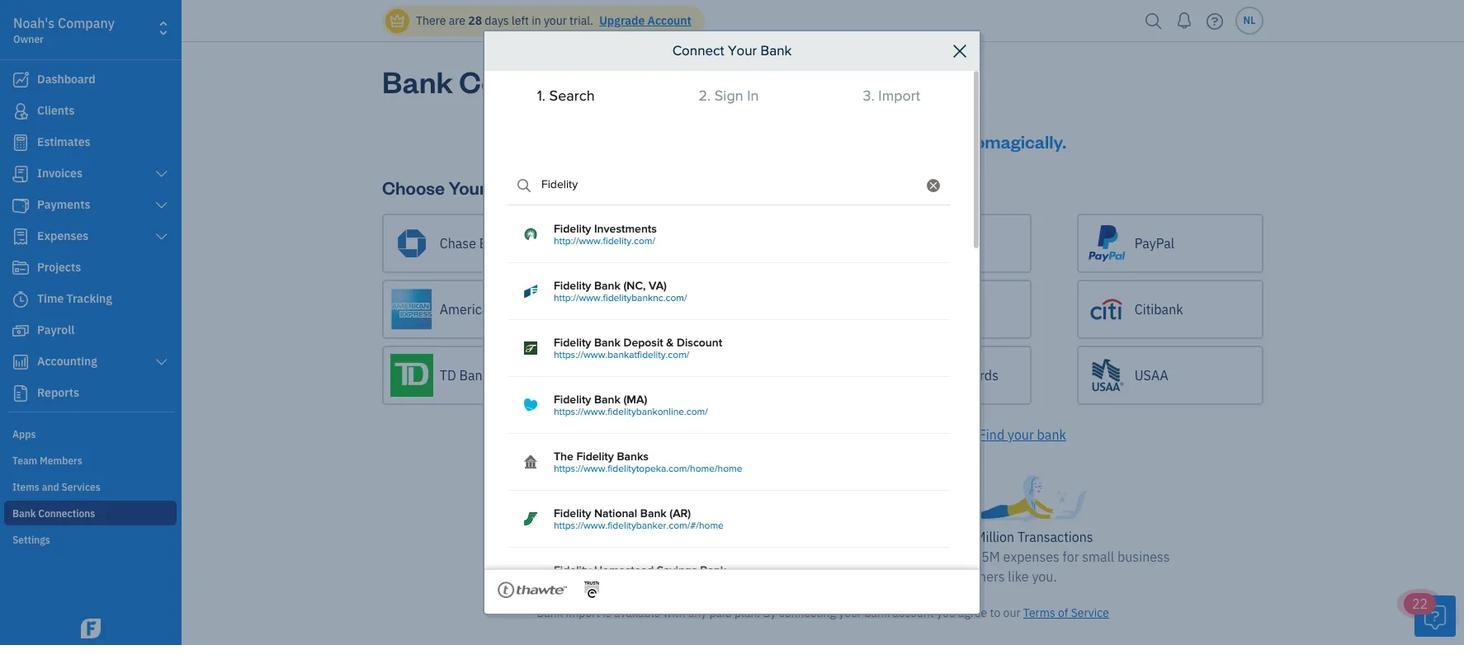 Task type: vqa. For each thing, say whether or not it's contained in the screenshot.
Filters
no



Task type: describe. For each thing, give the bounding box(es) containing it.
0 vertical spatial we
[[706, 427, 725, 443]]

over 35 million transactions we've imported over 35m expenses for small business owners like you.
[[849, 529, 1171, 585]]

bank right us
[[923, 301, 953, 318]]

0 horizontal spatial for
[[835, 130, 858, 153]]

any
[[689, 606, 707, 621]]

usaa
[[1135, 367, 1169, 384]]

chase bank
[[440, 235, 510, 252]]

freshbooks image
[[78, 619, 104, 639]]

items and services image
[[12, 481, 177, 494]]

account
[[893, 606, 935, 621]]

credit
[[926, 367, 962, 384]]

available
[[614, 606, 661, 621]]

crown image
[[389, 12, 406, 29]]

american express
[[440, 301, 547, 318]]

bank-
[[578, 529, 613, 546]]

paid
[[710, 606, 732, 621]]

(the
[[564, 569, 588, 585]]

owners
[[962, 569, 1005, 585]]

as
[[626, 569, 640, 585]]

time.
[[895, 130, 942, 153]]

your right see on the left bottom of the page
[[638, 427, 665, 443]]

go to help image
[[1202, 9, 1229, 33]]

you
[[937, 606, 956, 621]]

same
[[591, 569, 623, 585]]

place
[[786, 130, 831, 153]]

there
[[416, 13, 446, 28]]

find
[[979, 427, 1005, 443]]

your right 'connecting'
[[839, 606, 862, 621]]

for inside over 35 million transactions we've imported over 35m expenses for small business owners like you.
[[1063, 549, 1080, 566]]

chevron large down image for invoice icon
[[154, 168, 169, 181]]

bank right pnc
[[700, 367, 731, 384]]

service
[[1072, 606, 1110, 621]]

over
[[926, 529, 954, 546]]

cards
[[965, 367, 999, 384]]

imported
[[888, 549, 942, 566]]

your left trial.
[[544, 13, 567, 28]]

client image
[[11, 103, 31, 120]]

ssl
[[640, 549, 661, 566]]

us bank
[[903, 301, 953, 318]]

started
[[591, 176, 654, 199]]

bank connections image
[[12, 507, 177, 520]]

citibank
[[1135, 301, 1184, 318]]

capital one
[[672, 301, 740, 318]]

0 vertical spatial in
[[532, 13, 541, 28]]

over for 14,000
[[778, 427, 803, 443]]

terms of service link
[[1024, 606, 1110, 621]]

million
[[976, 529, 1015, 546]]

capital
[[672, 301, 713, 318]]

see
[[614, 427, 635, 443]]

money image
[[11, 323, 31, 339]]

your for choose
[[449, 176, 487, 199]]

chase
[[440, 235, 476, 252]]

bank?
[[668, 427, 703, 443]]

all your expenses in one place for tax time. automagically.
[[580, 130, 1067, 153]]

level
[[613, 529, 644, 546]]

bank).
[[672, 569, 710, 585]]

import
[[566, 606, 601, 621]]

team members image
[[12, 454, 177, 467]]

noah's company owner
[[13, 15, 115, 45]]

institutions.
[[906, 427, 976, 443]]

dashboard image
[[11, 72, 31, 88]]

business
[[1118, 549, 1171, 566]]

bank import is available with any paid plan. by connecting your bank account you agree to our terms of service
[[537, 606, 1110, 621]]

payment image
[[11, 197, 31, 214]]

of
[[1059, 606, 1069, 621]]

we've
[[849, 549, 885, 566]]

are
[[449, 13, 466, 28]]

chevron large down image for expense image
[[154, 230, 169, 244]]

1 horizontal spatial bank
[[1038, 427, 1067, 443]]

bank down the there
[[382, 62, 453, 101]]

encryption
[[665, 549, 728, 566]]

your right find on the right of the page
[[1008, 427, 1035, 443]]

agree
[[959, 606, 988, 621]]

expenses
[[1004, 549, 1060, 566]]

1 horizontal spatial one
[[748, 130, 782, 153]]



Task type: locate. For each thing, give the bounding box(es) containing it.
1 vertical spatial we
[[546, 549, 564, 566]]

project image
[[11, 260, 31, 277]]

express
[[500, 301, 547, 318]]

1 horizontal spatial your
[[605, 130, 643, 153]]

0 horizontal spatial over
[[778, 427, 803, 443]]

0 vertical spatial to
[[537, 176, 553, 199]]

bank-level security we use 128-bit ssl encryption (the same as your bank).
[[546, 529, 728, 585]]

14,000
[[806, 427, 850, 443]]

don't
[[580, 427, 611, 443]]

pnc bank
[[672, 367, 731, 384]]

your right choose
[[449, 176, 487, 199]]

chevron large down image for payment image
[[154, 199, 169, 212]]

terms
[[1024, 606, 1056, 621]]

timer image
[[11, 291, 31, 308]]

one left place
[[748, 130, 782, 153]]

account
[[648, 13, 692, 28]]

bank
[[382, 62, 453, 101], [490, 176, 533, 199], [480, 235, 510, 252], [923, 301, 953, 318], [459, 367, 490, 384], [700, 367, 731, 384], [537, 606, 563, 621]]

upgrade account link
[[596, 13, 692, 28]]

main element
[[0, 0, 223, 646]]

trial.
[[570, 13, 594, 28]]

search image
[[1141, 9, 1168, 33]]

0 horizontal spatial bank
[[865, 606, 890, 621]]

bank right the "td"
[[459, 367, 490, 384]]

financial
[[853, 427, 903, 443]]

noah's
[[13, 15, 55, 31]]

1 vertical spatial to
[[991, 606, 1001, 621]]

1 vertical spatial your
[[449, 176, 487, 199]]

by
[[763, 606, 777, 621]]

1 horizontal spatial to
[[991, 606, 1001, 621]]

35m
[[974, 549, 1001, 566]]

we right the bank?
[[706, 427, 725, 443]]

in right the expenses
[[730, 130, 745, 153]]

like
[[1009, 569, 1029, 585]]

bank connections
[[382, 62, 633, 101]]

left
[[512, 13, 529, 28]]

0 horizontal spatial one
[[716, 301, 740, 318]]

choose
[[382, 176, 445, 199]]

0 vertical spatial one
[[748, 130, 782, 153]]

your inside bank-level security we use 128-bit ssl encryption (the same as your bank).
[[643, 569, 669, 585]]

1 vertical spatial one
[[716, 301, 740, 318]]

2 chevron large down image from the top
[[154, 199, 169, 212]]

1 horizontal spatial over
[[945, 549, 971, 566]]

in right left
[[532, 13, 541, 28]]

days
[[485, 13, 509, 28]]

dialog
[[0, 10, 1465, 636]]

apps image
[[12, 428, 177, 441]]

citi credit cards
[[903, 367, 999, 384]]

usa
[[493, 367, 518, 384]]

chart image
[[11, 354, 31, 371]]

td bank usa
[[440, 367, 518, 384]]

we inside bank-level security we use 128-bit ssl encryption (the same as your bank).
[[546, 549, 564, 566]]

there are 28 days left in your trial. upgrade account
[[416, 13, 692, 28]]

support
[[728, 427, 774, 443]]

0 horizontal spatial to
[[537, 176, 553, 199]]

is
[[603, 606, 612, 621]]

bit
[[621, 549, 637, 566]]

0 vertical spatial bank
[[1038, 427, 1067, 443]]

to
[[537, 176, 553, 199], [991, 606, 1001, 621]]

over down 35
[[945, 549, 971, 566]]

pnc
[[672, 367, 697, 384]]

paypal
[[1135, 235, 1175, 252]]

plan.
[[735, 606, 761, 621]]

get
[[557, 176, 587, 199]]

td
[[440, 367, 456, 384]]

0 horizontal spatial in
[[532, 13, 541, 28]]

settings image
[[12, 533, 177, 547]]

over inside over 35 million transactions we've imported over 35m expenses for small business owners like you.
[[945, 549, 971, 566]]

citi
[[903, 367, 923, 384]]

estimate image
[[11, 135, 31, 151]]

report image
[[11, 386, 31, 402]]

company
[[58, 15, 115, 31]]

security
[[647, 529, 695, 546]]

0 horizontal spatial we
[[546, 549, 564, 566]]

tax
[[862, 130, 892, 153]]

us
[[903, 301, 920, 318]]

for down transactions
[[1063, 549, 1080, 566]]

1 vertical spatial bank
[[865, 606, 890, 621]]

over for 35m
[[945, 549, 971, 566]]

28
[[468, 13, 482, 28]]

35
[[957, 529, 973, 546]]

your
[[544, 13, 567, 28], [638, 427, 665, 443], [1008, 427, 1035, 443], [643, 569, 669, 585], [839, 606, 862, 621]]

your for all
[[605, 130, 643, 153]]

1 horizontal spatial for
[[1063, 549, 1080, 566]]

0 vertical spatial over
[[778, 427, 803, 443]]

use
[[568, 549, 589, 566]]

3 chevron large down image from the top
[[154, 230, 169, 244]]

chevron large down image
[[154, 168, 169, 181], [154, 199, 169, 212], [154, 230, 169, 244], [154, 356, 169, 369]]

1 vertical spatial for
[[1063, 549, 1080, 566]]

bank right find on the right of the page
[[1038, 427, 1067, 443]]

transactions
[[1018, 529, 1094, 546]]

bank left import
[[537, 606, 563, 621]]

expenses
[[647, 130, 726, 153]]

1 horizontal spatial we
[[706, 427, 725, 443]]

for left tax
[[835, 130, 858, 153]]

in
[[532, 13, 541, 28], [730, 130, 745, 153]]

invoice image
[[11, 166, 31, 182]]

you.
[[1033, 569, 1058, 585]]

we
[[706, 427, 725, 443], [546, 549, 564, 566]]

bank
[[1038, 427, 1067, 443], [865, 606, 890, 621]]

0 horizontal spatial your
[[449, 176, 487, 199]]

find your bank link
[[979, 427, 1067, 443]]

0 vertical spatial for
[[835, 130, 858, 153]]

your right all
[[605, 130, 643, 153]]

small
[[1083, 549, 1115, 566]]

4 chevron large down image from the top
[[154, 356, 169, 369]]

one right capital
[[716, 301, 740, 318]]

for
[[835, 130, 858, 153], [1063, 549, 1080, 566]]

over left 14,000 on the bottom right of the page
[[778, 427, 803, 443]]

connections
[[459, 62, 633, 101]]

1 horizontal spatial in
[[730, 130, 745, 153]]

american
[[440, 301, 497, 318]]

128-
[[592, 549, 621, 566]]

automagically.
[[945, 130, 1067, 153]]

chevron large down image for chart icon
[[154, 356, 169, 369]]

all
[[580, 130, 601, 153]]

your down ssl
[[643, 569, 669, 585]]

1 chevron large down image from the top
[[154, 168, 169, 181]]

owner
[[13, 33, 44, 45]]

our
[[1004, 606, 1021, 621]]

1 vertical spatial in
[[730, 130, 745, 153]]

with
[[663, 606, 686, 621]]

upgrade
[[600, 13, 645, 28]]

to left get
[[537, 176, 553, 199]]

0 vertical spatial your
[[605, 130, 643, 153]]

bank left account
[[865, 606, 890, 621]]

connecting
[[779, 606, 836, 621]]

expense image
[[11, 229, 31, 245]]

to left our at the bottom of page
[[991, 606, 1001, 621]]

one
[[748, 130, 782, 153], [716, 301, 740, 318]]

don't see your bank? we support over 14,000 financial institutions. find your bank
[[580, 427, 1067, 443]]

1 vertical spatial over
[[945, 549, 971, 566]]

bank left get
[[490, 176, 533, 199]]

bank right chase
[[480, 235, 510, 252]]

choose your bank to get started
[[382, 176, 654, 199]]

we left use
[[546, 549, 564, 566]]



